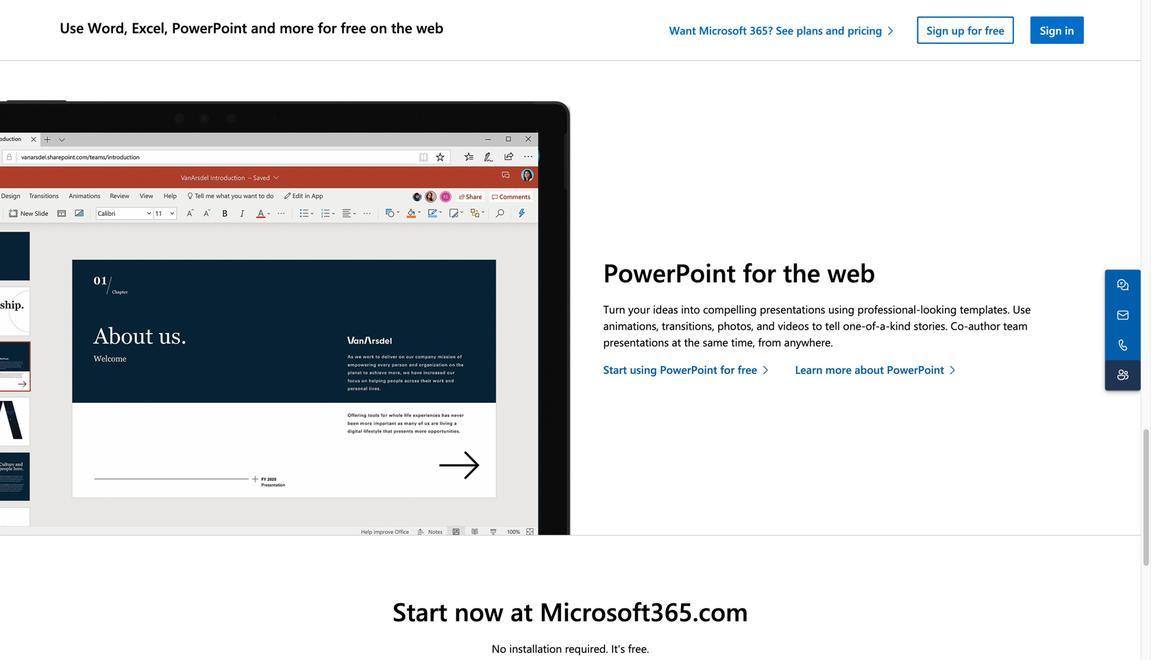 Task type: describe. For each thing, give the bounding box(es) containing it.
your
[[629, 302, 650, 317]]

powerpoint down the same
[[660, 362, 718, 377]]

plans
[[797, 23, 823, 37]]

sign in
[[1041, 23, 1075, 37]]

0 horizontal spatial more
[[280, 18, 314, 37]]

a-
[[880, 318, 890, 333]]

sign for sign up for free
[[927, 23, 949, 37]]

co-
[[951, 318, 969, 333]]

same
[[703, 335, 729, 349]]

excel,
[[132, 18, 168, 37]]

now
[[455, 594, 504, 628]]

turn
[[604, 302, 626, 317]]

installation
[[510, 641, 562, 656]]

kind
[[890, 318, 911, 333]]

powerpoint right "excel,"
[[172, 18, 247, 37]]

0 horizontal spatial and
[[251, 18, 276, 37]]

on
[[370, 18, 387, 37]]

start for start now at microsoft365.com
[[393, 594, 448, 628]]

sign up for free link
[[918, 16, 1015, 44]]

0 vertical spatial the
[[391, 18, 413, 37]]

using inside the turn your ideas into compelling presentations using professional-looking templates. use animations, transitions, photos, and videos to tell one-of-a-kind stories. co-author team presentations at the same time, from anywhere.
[[829, 302, 855, 317]]

for right up
[[968, 23, 982, 37]]

anywhere.
[[785, 335, 834, 349]]

powerpoint for the web
[[604, 255, 876, 289]]

transitions,
[[662, 318, 715, 333]]

see
[[776, 23, 794, 37]]

2 horizontal spatial free
[[986, 23, 1005, 37]]

and inside the turn your ideas into compelling presentations using professional-looking templates. use animations, transitions, photos, and videos to tell one-of-a-kind stories. co-author team presentations at the same time, from anywhere.
[[757, 318, 775, 333]]

use inside use word, excel, powerpoint and more for free on the web element
[[60, 18, 84, 37]]

team
[[1004, 318, 1028, 333]]

1 vertical spatial at
[[511, 594, 533, 628]]

no installation required. it's free.
[[492, 641, 649, 656]]

no
[[492, 641, 507, 656]]

start using powerpoint for free
[[604, 362, 758, 377]]

1 horizontal spatial free
[[738, 362, 758, 377]]

free.
[[628, 641, 649, 656]]

compelling
[[703, 302, 757, 317]]

sign up for free
[[927, 23, 1005, 37]]

sign for sign in
[[1041, 23, 1062, 37]]

2 horizontal spatial and
[[826, 23, 845, 37]]

photos,
[[718, 318, 754, 333]]

microsoft
[[699, 23, 747, 37]]



Task type: vqa. For each thing, say whether or not it's contained in the screenshot.
Learn more about PowerPoint link
yes



Task type: locate. For each thing, give the bounding box(es) containing it.
1 horizontal spatial the
[[684, 335, 700, 349]]

0 vertical spatial at
[[672, 335, 681, 349]]

0 horizontal spatial presentations
[[604, 335, 669, 349]]

pricing
[[848, 23, 883, 37]]

web up professional-
[[828, 255, 876, 289]]

into
[[681, 302, 700, 317]]

1 horizontal spatial web
[[828, 255, 876, 289]]

the
[[391, 18, 413, 37], [783, 255, 821, 289], [684, 335, 700, 349]]

videos
[[778, 318, 810, 333]]

2 horizontal spatial the
[[783, 255, 821, 289]]

looking
[[921, 302, 957, 317]]

free left on
[[341, 18, 366, 37]]

in
[[1066, 23, 1075, 37]]

start inside 'start using powerpoint for free' link
[[604, 362, 627, 377]]

0 vertical spatial presentations
[[760, 302, 826, 317]]

web
[[417, 18, 444, 37], [828, 255, 876, 289]]

using
[[829, 302, 855, 317], [630, 362, 657, 377]]

using up tell
[[829, 302, 855, 317]]

2 sign from the left
[[1041, 23, 1062, 37]]

for up compelling
[[743, 255, 776, 289]]

the down transitions,
[[684, 335, 700, 349]]

at inside the turn your ideas into compelling presentations using professional-looking templates. use animations, transitions, photos, and videos to tell one-of-a-kind stories. co-author team presentations at the same time, from anywhere.
[[672, 335, 681, 349]]

1 vertical spatial use
[[1013, 302, 1031, 317]]

the up videos
[[783, 255, 821, 289]]

365?
[[750, 23, 773, 37]]

up
[[952, 23, 965, 37]]

sign left up
[[927, 23, 949, 37]]

using down the animations,
[[630, 362, 657, 377]]

use word, excel, powerpoint and more for free on the web
[[60, 18, 444, 37]]

0 horizontal spatial use
[[60, 18, 84, 37]]

the right on
[[391, 18, 413, 37]]

microsoft365.com
[[540, 594, 749, 628]]

more
[[280, 18, 314, 37], [826, 362, 852, 377]]

0 vertical spatial more
[[280, 18, 314, 37]]

1 horizontal spatial presentations
[[760, 302, 826, 317]]

presentations down the animations,
[[604, 335, 669, 349]]

presentations up videos
[[760, 302, 826, 317]]

professional-
[[858, 302, 921, 317]]

1 horizontal spatial and
[[757, 318, 775, 333]]

presentations
[[760, 302, 826, 317], [604, 335, 669, 349]]

want microsoft 365? see plans and pricing link
[[670, 23, 901, 37]]

start
[[604, 362, 627, 377], [393, 594, 448, 628]]

1 vertical spatial the
[[783, 255, 821, 289]]

0 horizontal spatial free
[[341, 18, 366, 37]]

start left now
[[393, 594, 448, 628]]

want microsoft 365? see plans and pricing
[[670, 23, 883, 37]]

learn more about powerpoint link
[[796, 361, 963, 378]]

ideas
[[653, 302, 678, 317]]

2 vertical spatial the
[[684, 335, 700, 349]]

at up installation
[[511, 594, 533, 628]]

use word, excel, powerpoint and more for free on the web element
[[57, 0, 1093, 60]]

stories.
[[914, 318, 948, 333]]

0 horizontal spatial the
[[391, 18, 413, 37]]

use up the team
[[1013, 302, 1031, 317]]

0 horizontal spatial sign
[[927, 23, 949, 37]]

0 vertical spatial using
[[829, 302, 855, 317]]

author
[[969, 318, 1001, 333]]

1 horizontal spatial more
[[826, 362, 852, 377]]

it's
[[612, 641, 625, 656]]

use left word,
[[60, 18, 84, 37]]

1 vertical spatial web
[[828, 255, 876, 289]]

free
[[341, 18, 366, 37], [986, 23, 1005, 37], [738, 362, 758, 377]]

of-
[[866, 318, 880, 333]]

learn
[[796, 362, 823, 377]]

1 sign from the left
[[927, 23, 949, 37]]

use
[[60, 18, 84, 37], [1013, 302, 1031, 317]]

0 horizontal spatial web
[[417, 18, 444, 37]]

sign
[[927, 23, 949, 37], [1041, 23, 1062, 37]]

0 vertical spatial use
[[60, 18, 84, 37]]

about
[[855, 362, 884, 377]]

templates.
[[960, 302, 1010, 317]]

1 vertical spatial using
[[630, 362, 657, 377]]

1 horizontal spatial at
[[672, 335, 681, 349]]

powerpoint up ideas
[[604, 255, 736, 289]]

animations,
[[604, 318, 659, 333]]

word,
[[88, 18, 128, 37]]

1 horizontal spatial sign
[[1041, 23, 1062, 37]]

0 vertical spatial web
[[417, 18, 444, 37]]

to
[[813, 318, 823, 333]]

free down time, on the bottom right of the page
[[738, 362, 758, 377]]

0 vertical spatial start
[[604, 362, 627, 377]]

want
[[670, 23, 696, 37]]

1 vertical spatial presentations
[[604, 335, 669, 349]]

a surface tablet displaying a presentation in powerpoint on the web image
[[0, 100, 571, 535]]

1 vertical spatial more
[[826, 362, 852, 377]]

start using powerpoint for free link
[[604, 361, 776, 378]]

time,
[[732, 335, 756, 349]]

at down transitions,
[[672, 335, 681, 349]]

for
[[318, 18, 337, 37], [968, 23, 982, 37], [743, 255, 776, 289], [721, 362, 735, 377]]

use inside the turn your ideas into compelling presentations using professional-looking templates. use animations, transitions, photos, and videos to tell one-of-a-kind stories. co-author team presentations at the same time, from anywhere.
[[1013, 302, 1031, 317]]

1 horizontal spatial use
[[1013, 302, 1031, 317]]

learn more about powerpoint
[[796, 362, 945, 377]]

the inside the turn your ideas into compelling presentations using professional-looking templates. use animations, transitions, photos, and videos to tell one-of-a-kind stories. co-author team presentations at the same time, from anywhere.
[[684, 335, 700, 349]]

1 horizontal spatial using
[[829, 302, 855, 317]]

web right on
[[417, 18, 444, 37]]

1 vertical spatial start
[[393, 594, 448, 628]]

one-
[[843, 318, 866, 333]]

sign left the in
[[1041, 23, 1062, 37]]

start down the animations,
[[604, 362, 627, 377]]

from
[[759, 335, 782, 349]]

start now at microsoft365.com
[[393, 594, 749, 628]]

1 horizontal spatial start
[[604, 362, 627, 377]]

for left on
[[318, 18, 337, 37]]

tell
[[826, 318, 840, 333]]

at
[[672, 335, 681, 349], [511, 594, 533, 628]]

sign in link
[[1031, 16, 1084, 44]]

required.
[[565, 641, 609, 656]]

0 horizontal spatial at
[[511, 594, 533, 628]]

for down the same
[[721, 362, 735, 377]]

0 horizontal spatial start
[[393, 594, 448, 628]]

free right up
[[986, 23, 1005, 37]]

start for start using powerpoint for free
[[604, 362, 627, 377]]

and
[[251, 18, 276, 37], [826, 23, 845, 37], [757, 318, 775, 333]]

powerpoint
[[172, 18, 247, 37], [604, 255, 736, 289], [660, 362, 718, 377], [887, 362, 945, 377]]

powerpoint right about
[[887, 362, 945, 377]]

turn your ideas into compelling presentations using professional-looking templates. use animations, transitions, photos, and videos to tell one-of-a-kind stories. co-author team presentations at the same time, from anywhere.
[[604, 302, 1031, 349]]

0 horizontal spatial using
[[630, 362, 657, 377]]



